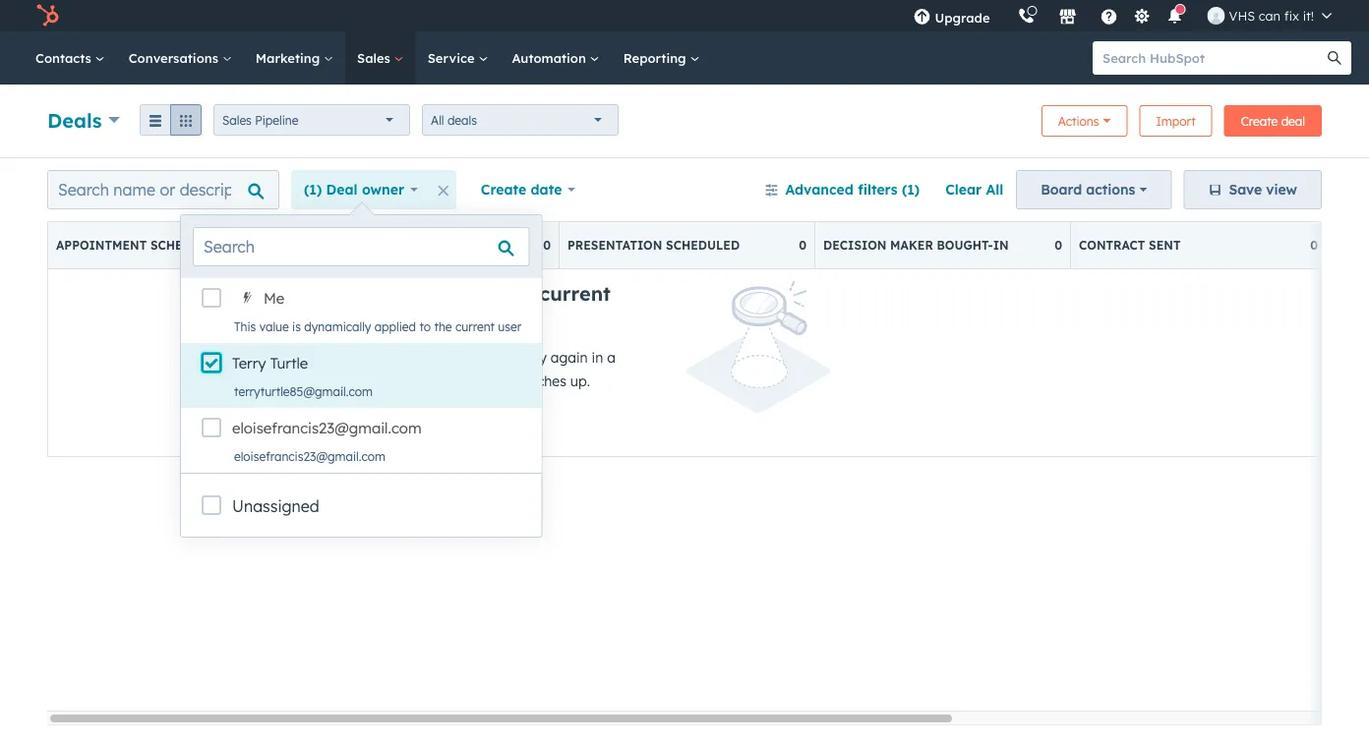 Task type: describe. For each thing, give the bounding box(es) containing it.
save
[[1229, 181, 1262, 198]]

list box containing me
[[181, 278, 541, 473]]

few
[[339, 373, 362, 390]]

deals inside no deals match the current filters.
[[373, 281, 428, 306]]

a
[[607, 349, 616, 366]]

deals?
[[480, 349, 524, 366]]

import button
[[1140, 105, 1213, 137]]

actions
[[1058, 114, 1099, 128]]

search button
[[1318, 41, 1352, 75]]

save view
[[1229, 181, 1298, 198]]

clear all button
[[933, 170, 1016, 210]]

create for create deal
[[1241, 114, 1278, 128]]

expecting
[[339, 349, 403, 366]]

advanced
[[786, 181, 854, 198]]

menu containing vhs can fix it!
[[900, 0, 1346, 31]]

advanced filters (1)
[[786, 181, 920, 198]]

the inside no deals match the current filters.
[[502, 281, 533, 306]]

date
[[531, 181, 562, 198]]

new
[[450, 349, 477, 366]]

automation
[[512, 50, 590, 66]]

vhs can fix it!
[[1229, 7, 1314, 24]]

appointment scheduled
[[56, 238, 224, 253]]

turtle
[[270, 354, 308, 373]]

service link
[[416, 31, 500, 85]]

see
[[425, 349, 447, 366]]

help button
[[1093, 0, 1126, 31]]

reporting link
[[612, 31, 712, 85]]

board
[[1041, 181, 1082, 198]]

presentation scheduled
[[568, 238, 740, 253]]

view
[[1266, 181, 1298, 198]]

upgrade
[[935, 9, 990, 26]]

filters.
[[339, 306, 401, 331]]

clear
[[946, 181, 982, 198]]

maker
[[890, 238, 933, 253]]

terry
[[232, 354, 266, 373]]

all inside popup button
[[431, 113, 444, 127]]

this
[[234, 319, 256, 334]]

automation link
[[500, 31, 612, 85]]

calling icon button
[[1010, 3, 1043, 29]]

actions
[[1086, 181, 1136, 198]]

service
[[428, 50, 479, 66]]

scheduled for presentation scheduled
[[666, 238, 740, 253]]

reporting
[[623, 50, 690, 66]]

filters
[[858, 181, 898, 198]]

in
[[592, 349, 603, 366]]

import
[[1156, 114, 1196, 128]]

deals inside popup button
[[47, 108, 102, 132]]

(1) inside button
[[902, 181, 920, 198]]

it!
[[1303, 7, 1314, 24]]

notifications image
[[1166, 9, 1184, 27]]

0 for contract sent
[[1311, 238, 1318, 253]]

no deals match the current filters.
[[339, 281, 611, 331]]

Search HubSpot search field
[[1093, 41, 1334, 75]]

no
[[339, 281, 367, 306]]

vhs can fix it! button
[[1196, 0, 1344, 31]]

help image
[[1100, 9, 1118, 27]]

sent
[[1149, 238, 1181, 253]]

conversations link
[[117, 31, 244, 85]]

contract
[[1079, 238, 1146, 253]]

presentation
[[568, 238, 662, 253]]

to inside expecting to see new deals? try again in a few seconds as the system catches up.
[[407, 349, 421, 366]]

again
[[551, 349, 588, 366]]

match
[[434, 281, 496, 306]]

0 for presentation scheduled
[[799, 238, 807, 253]]

marketplaces image
[[1059, 9, 1077, 27]]

sales pipeline
[[222, 113, 299, 127]]

up.
[[570, 373, 590, 390]]

conversations
[[129, 50, 222, 66]]

user
[[498, 319, 522, 334]]

contacts link
[[24, 31, 117, 85]]

all deals button
[[422, 104, 619, 136]]

in
[[993, 238, 1009, 253]]

(1) inside dropdown button
[[304, 181, 322, 198]]

actions button
[[1042, 105, 1128, 137]]

calling icon image
[[1018, 8, 1036, 25]]

save view button
[[1184, 170, 1322, 210]]

all inside 'button'
[[986, 181, 1004, 198]]

marketing link
[[244, 31, 345, 85]]



Task type: locate. For each thing, give the bounding box(es) containing it.
1 vertical spatial create
[[481, 181, 527, 198]]

1 vertical spatial to
[[407, 349, 421, 366]]

try
[[527, 349, 547, 366]]

1 vertical spatial all
[[986, 181, 1004, 198]]

system
[[466, 373, 512, 390]]

notifications button
[[1158, 0, 1192, 31]]

2 0 from the left
[[799, 238, 807, 253]]

0 vertical spatial sales
[[357, 50, 394, 66]]

current up 'new'
[[455, 319, 495, 334]]

1 horizontal spatial create
[[1241, 114, 1278, 128]]

terry turtle
[[232, 354, 308, 373]]

contract sent
[[1079, 238, 1181, 253]]

1 0 from the left
[[543, 238, 551, 253]]

(1) left "deal"
[[304, 181, 322, 198]]

eloisefrancis23@gmail.com
[[232, 419, 422, 438], [234, 449, 386, 464]]

scheduled down the search name or description search field at the left of page
[[150, 238, 224, 253]]

all right clear at top
[[986, 181, 1004, 198]]

scheduled right presentation
[[666, 238, 740, 253]]

0 down date
[[543, 238, 551, 253]]

the
[[502, 281, 533, 306], [434, 319, 452, 334], [442, 373, 463, 390]]

clear all
[[946, 181, 1004, 198]]

hubspot image
[[35, 4, 59, 28]]

create inside create date popup button
[[481, 181, 527, 198]]

current
[[540, 281, 611, 306], [455, 319, 495, 334]]

marketplaces button
[[1047, 0, 1089, 31]]

2 (1) from the left
[[902, 181, 920, 198]]

board actions button
[[1016, 170, 1172, 210]]

group inside deals banner
[[140, 104, 202, 136]]

current inside list box
[[455, 319, 495, 334]]

0 horizontal spatial deals
[[47, 108, 102, 132]]

sales left service
[[357, 50, 394, 66]]

0 horizontal spatial (1)
[[304, 181, 322, 198]]

sales inside sales pipeline popup button
[[222, 113, 252, 127]]

hubspot link
[[24, 4, 74, 28]]

0 vertical spatial the
[[502, 281, 533, 306]]

sales pipeline button
[[214, 104, 410, 136]]

0 for decision maker bought-in
[[1055, 238, 1063, 253]]

me
[[264, 289, 285, 308]]

deals up applied
[[373, 281, 428, 306]]

decision
[[823, 238, 887, 253]]

menu
[[900, 0, 1346, 31]]

2 scheduled from the left
[[666, 238, 740, 253]]

sales left pipeline
[[222, 113, 252, 127]]

create left date
[[481, 181, 527, 198]]

0 down save view button
[[1311, 238, 1318, 253]]

1 vertical spatial deals
[[373, 281, 428, 306]]

to inside list box
[[419, 319, 431, 334]]

expecting to see new deals? try again in a few seconds as the system catches up.
[[339, 349, 616, 390]]

deal
[[1282, 114, 1305, 128]]

0 vertical spatial deals
[[47, 108, 102, 132]]

current inside no deals match the current filters.
[[540, 281, 611, 306]]

dynamically
[[304, 319, 371, 334]]

sales for sales pipeline
[[222, 113, 252, 127]]

fix
[[1285, 7, 1300, 24]]

sales link
[[345, 31, 416, 85]]

owner
[[362, 181, 404, 198]]

deals button
[[47, 106, 120, 134]]

0 vertical spatial current
[[540, 281, 611, 306]]

create date
[[481, 181, 562, 198]]

deals banner
[[47, 99, 1322, 138]]

1 vertical spatial current
[[455, 319, 495, 334]]

create date button
[[468, 170, 588, 210]]

the right 'as'
[[442, 373, 463, 390]]

the up see
[[434, 319, 452, 334]]

eloisefrancis23@gmail.com down terryturtle85@gmail.com
[[232, 419, 422, 438]]

0 horizontal spatial sales
[[222, 113, 252, 127]]

advanced filters (1) button
[[752, 170, 933, 210]]

terryturtle85@gmail.com
[[234, 384, 373, 399]]

4 0 from the left
[[1311, 238, 1318, 253]]

sales for sales
[[357, 50, 394, 66]]

scheduled for appointment scheduled
[[150, 238, 224, 253]]

2 vertical spatial the
[[442, 373, 463, 390]]

(1) deal owner button
[[291, 170, 431, 210]]

0 left the contract
[[1055, 238, 1063, 253]]

all
[[431, 113, 444, 127], [986, 181, 1004, 198]]

1 horizontal spatial all
[[986, 181, 1004, 198]]

1 horizontal spatial sales
[[357, 50, 394, 66]]

create inside create deal button
[[1241, 114, 1278, 128]]

contacts
[[35, 50, 95, 66]]

1 (1) from the left
[[304, 181, 322, 198]]

0 vertical spatial to
[[419, 319, 431, 334]]

deal
[[326, 181, 358, 198]]

create left deal
[[1241, 114, 1278, 128]]

group
[[140, 104, 202, 136]]

to right applied
[[419, 319, 431, 334]]

0 vertical spatial create
[[1241, 114, 1278, 128]]

the inside expecting to see new deals? try again in a few seconds as the system catches up.
[[442, 373, 463, 390]]

the inside list box
[[434, 319, 452, 334]]

all deals
[[431, 113, 477, 127]]

(1) right filters
[[902, 181, 920, 198]]

(1)
[[304, 181, 322, 198], [902, 181, 920, 198]]

Search search field
[[193, 227, 530, 267]]

settings image
[[1133, 8, 1151, 26]]

(1) deal owner
[[304, 181, 404, 198]]

0 horizontal spatial create
[[481, 181, 527, 198]]

current down presentation
[[540, 281, 611, 306]]

1 horizontal spatial deals
[[373, 281, 428, 306]]

create deal button
[[1224, 105, 1322, 137]]

scheduled
[[150, 238, 224, 253], [666, 238, 740, 253]]

create
[[1241, 114, 1278, 128], [481, 181, 527, 198]]

1 horizontal spatial (1)
[[902, 181, 920, 198]]

terry turtle image
[[1208, 7, 1225, 25]]

0 horizontal spatial current
[[455, 319, 495, 334]]

menu item
[[1004, 0, 1008, 31]]

upgrade image
[[913, 9, 931, 27]]

seconds
[[366, 373, 419, 390]]

eloisefrancis23@gmail.com up unassigned
[[234, 449, 386, 464]]

Search name or description search field
[[47, 170, 279, 210]]

create for create date
[[481, 181, 527, 198]]

list box
[[181, 278, 541, 473]]

0 left decision
[[799, 238, 807, 253]]

pipeline
[[255, 113, 299, 127]]

catches
[[516, 373, 567, 390]]

search image
[[1328, 51, 1342, 65]]

applied
[[375, 319, 416, 334]]

is
[[292, 319, 301, 334]]

can
[[1259, 7, 1281, 24]]

to left see
[[407, 349, 421, 366]]

1 scheduled from the left
[[150, 238, 224, 253]]

bought-
[[937, 238, 993, 253]]

deals down contacts link
[[47, 108, 102, 132]]

1 horizontal spatial scheduled
[[666, 238, 740, 253]]

all left deals at the left top
[[431, 113, 444, 127]]

0
[[543, 238, 551, 253], [799, 238, 807, 253], [1055, 238, 1063, 253], [1311, 238, 1318, 253]]

to
[[419, 319, 431, 334], [407, 349, 421, 366]]

decision maker bought-in
[[823, 238, 1009, 253]]

0 horizontal spatial scheduled
[[150, 238, 224, 253]]

0 vertical spatial eloisefrancis23@gmail.com
[[232, 419, 422, 438]]

this value is dynamically applied to the current user
[[234, 319, 522, 334]]

1 vertical spatial the
[[434, 319, 452, 334]]

sales inside sales link
[[357, 50, 394, 66]]

deals
[[448, 113, 477, 127]]

vhs
[[1229, 7, 1255, 24]]

as
[[423, 373, 438, 390]]

3 0 from the left
[[1055, 238, 1063, 253]]

1 vertical spatial eloisefrancis23@gmail.com
[[234, 449, 386, 464]]

1 horizontal spatial current
[[540, 281, 611, 306]]

0 vertical spatial all
[[431, 113, 444, 127]]

the up user
[[502, 281, 533, 306]]

1 vertical spatial sales
[[222, 113, 252, 127]]

settings link
[[1130, 5, 1155, 26]]

marketing
[[256, 50, 324, 66]]

unassigned
[[232, 497, 320, 516]]

0 horizontal spatial all
[[431, 113, 444, 127]]

board actions
[[1041, 181, 1136, 198]]

sales
[[357, 50, 394, 66], [222, 113, 252, 127]]



Task type: vqa. For each thing, say whether or not it's contained in the screenshot.
Board actions popup button
yes



